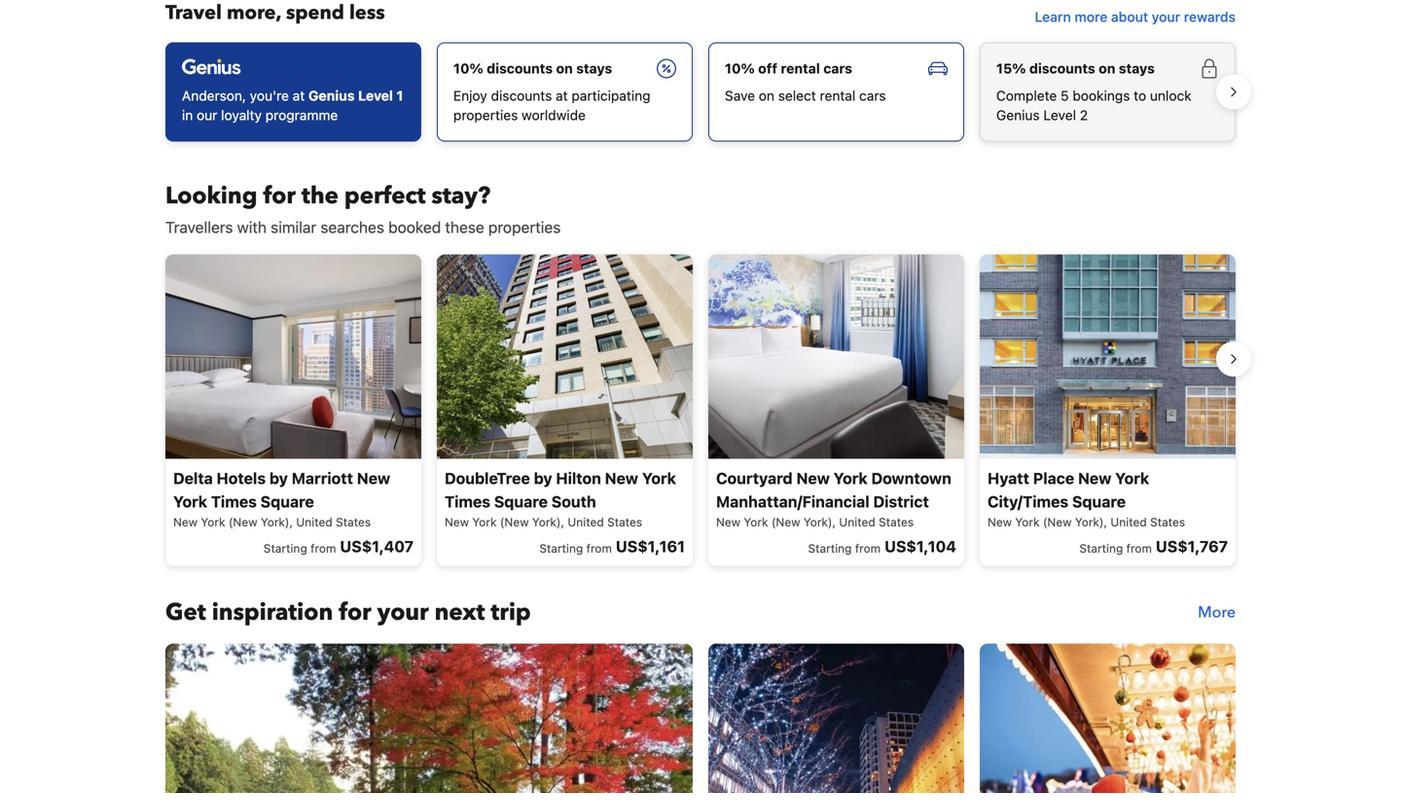 Task type: describe. For each thing, give the bounding box(es) containing it.
square inside hyatt place new york city/times square new york (new york), united states
[[1072, 493, 1126, 511]]

delta hotels by marriott new york times square new york (new york), united states
[[173, 469, 390, 529]]

genius inside complete 5 bookings to unlock genius level 2
[[996, 107, 1040, 123]]

states inside courtyard new york downtown manhattan/financial district new york (new york), united states
[[879, 515, 914, 529]]

your for rewards
[[1152, 9, 1181, 25]]

programme
[[265, 107, 338, 123]]

our
[[197, 107, 217, 123]]

worldwide
[[522, 107, 586, 123]]

courtyard new york downtown manhattan/financial district new york (new york), united states
[[716, 469, 952, 529]]

doubletree by hilton new york times square south new york (new york), united states
[[445, 469, 676, 529]]

marriott
[[292, 469, 353, 488]]

us$1,407
[[340, 537, 414, 556]]

hyatt place new york city/times square new york (new york), united states
[[988, 469, 1185, 529]]

stays for 15% discounts on stays
[[1119, 60, 1155, 76]]

manhattan/financial
[[716, 493, 870, 511]]

united inside delta hotels by marriott new york times square new york (new york), united states
[[296, 515, 333, 529]]

get
[[165, 597, 206, 629]]

10% for 10% off rental cars
[[725, 60, 755, 76]]

discounts for 5
[[1029, 60, 1095, 76]]

next
[[435, 597, 485, 629]]

new down the courtyard
[[716, 515, 741, 529]]

10% off rental cars
[[725, 60, 852, 76]]

starting for us$1,767
[[1079, 542, 1123, 555]]

1 vertical spatial rental
[[820, 87, 856, 103]]

states inside hyatt place new york city/times square new york (new york), united states
[[1150, 515, 1185, 529]]

at for discounts
[[556, 87, 568, 103]]

learn
[[1035, 9, 1071, 25]]

rewards
[[1184, 9, 1236, 25]]

for inside looking for the perfect stay? travellers with similar searches booked these properties
[[263, 180, 296, 212]]

unlock
[[1150, 87, 1192, 103]]

us$1,161
[[616, 537, 685, 556]]

participating
[[572, 87, 651, 103]]

new right hilton
[[605, 469, 638, 488]]

genius inside 'anderson, you're at genius level 1 in our loyalty programme'
[[308, 87, 355, 103]]

get inspiration for your next trip
[[165, 597, 531, 629]]

(new inside hyatt place new york city/times square new york (new york), united states
[[1043, 515, 1072, 529]]

about
[[1111, 9, 1148, 25]]

10% for 10% discounts on stays
[[453, 60, 483, 76]]

on for at
[[556, 60, 573, 76]]

looking for the perfect stay? travellers with similar searches booked these properties
[[165, 180, 561, 236]]

by inside the doubletree by hilton new york times square south new york (new york), united states
[[534, 469, 552, 488]]

times inside the doubletree by hilton new york times square south new york (new york), united states
[[445, 493, 490, 511]]

perfect
[[344, 180, 426, 212]]

15%
[[996, 60, 1026, 76]]

york), inside hyatt place new york city/times square new york (new york), united states
[[1075, 515, 1107, 529]]

new down delta
[[173, 515, 198, 529]]

properties inside looking for the perfect stay? travellers with similar searches booked these properties
[[488, 218, 561, 236]]

with
[[237, 218, 267, 236]]

your for next
[[377, 597, 429, 629]]

york), inside the doubletree by hilton new york times square south new york (new york), united states
[[532, 515, 564, 529]]

10% discounts on stays
[[453, 60, 612, 76]]

trip
[[491, 597, 531, 629]]

stays for 10% discounts on stays
[[576, 60, 612, 76]]

select
[[778, 87, 816, 103]]

complete 5 bookings to unlock genius level 2
[[996, 87, 1192, 123]]

york), inside delta hotels by marriott new york times square new york (new york), united states
[[261, 515, 293, 529]]

1
[[396, 87, 403, 103]]

york), inside courtyard new york downtown manhattan/financial district new york (new york), united states
[[804, 515, 836, 529]]

starting for us$1,407
[[264, 542, 307, 555]]

starting from us$1,767
[[1079, 537, 1228, 556]]

1 horizontal spatial for
[[339, 597, 371, 629]]

more
[[1075, 9, 1108, 25]]

0 horizontal spatial cars
[[823, 60, 852, 76]]

from for us$1,161
[[586, 542, 612, 555]]

you're
[[250, 87, 289, 103]]

level inside complete 5 bookings to unlock genius level 2
[[1044, 107, 1076, 123]]

from for us$1,767
[[1126, 542, 1152, 555]]

starting from us$1,104
[[808, 537, 957, 556]]

travellers
[[165, 218, 233, 236]]

learn more about your rewards
[[1035, 9, 1236, 25]]

1 horizontal spatial on
[[759, 87, 775, 103]]

new down the city/times
[[988, 515, 1012, 529]]

new up manhattan/financial
[[796, 469, 830, 488]]

to
[[1134, 87, 1146, 103]]

searches
[[321, 218, 384, 236]]



Task type: vqa. For each thing, say whether or not it's contained in the screenshot.
"beach" within the fort lauderdale beach fort lauderdale , usa
no



Task type: locate. For each thing, give the bounding box(es) containing it.
genius
[[308, 87, 355, 103], [996, 107, 1040, 123]]

0 horizontal spatial 10%
[[453, 60, 483, 76]]

enjoy
[[453, 87, 487, 103]]

1 at from the left
[[293, 87, 305, 103]]

0 vertical spatial level
[[358, 87, 393, 103]]

new
[[357, 469, 390, 488], [605, 469, 638, 488], [796, 469, 830, 488], [1078, 469, 1112, 488], [173, 515, 198, 529], [445, 515, 469, 529], [716, 515, 741, 529], [988, 515, 1012, 529]]

more
[[1198, 602, 1236, 623]]

states up starting from us$1,767
[[1150, 515, 1185, 529]]

0 vertical spatial cars
[[823, 60, 852, 76]]

hilton
[[556, 469, 601, 488]]

discounts up enjoy discounts at participating properties worldwide
[[487, 60, 553, 76]]

2 starting from the left
[[539, 542, 583, 555]]

york), down hotels
[[261, 515, 293, 529]]

new down doubletree
[[445, 515, 469, 529]]

at for you're
[[293, 87, 305, 103]]

delta
[[173, 469, 213, 488]]

0 horizontal spatial level
[[358, 87, 393, 103]]

states up starting from us$1,161
[[607, 515, 642, 529]]

0 horizontal spatial at
[[293, 87, 305, 103]]

4 from from the left
[[1126, 542, 1152, 555]]

enjoy discounts at participating properties worldwide
[[453, 87, 651, 123]]

3 (new from the left
[[772, 515, 800, 529]]

level
[[358, 87, 393, 103], [1044, 107, 1076, 123]]

new right place
[[1078, 469, 1112, 488]]

0 horizontal spatial on
[[556, 60, 573, 76]]

discounts up 5
[[1029, 60, 1095, 76]]

0 vertical spatial properties
[[453, 107, 518, 123]]

times
[[211, 493, 257, 511], [445, 493, 490, 511]]

states
[[336, 515, 371, 529], [607, 515, 642, 529], [879, 515, 914, 529], [1150, 515, 1185, 529]]

3 york), from the left
[[804, 515, 836, 529]]

on for bookings
[[1099, 60, 1116, 76]]

1 york), from the left
[[261, 515, 293, 529]]

from for us$1,407
[[311, 542, 336, 555]]

genius down complete in the right of the page
[[996, 107, 1040, 123]]

square down the marriott
[[261, 493, 314, 511]]

level inside 'anderson, you're at genius level 1 in our loyalty programme'
[[358, 87, 393, 103]]

2 york), from the left
[[532, 515, 564, 529]]

1 horizontal spatial by
[[534, 469, 552, 488]]

courtyard
[[716, 469, 793, 488]]

starting inside starting from us$1,407
[[264, 542, 307, 555]]

states inside the doubletree by hilton new york times square south new york (new york), united states
[[607, 515, 642, 529]]

1 horizontal spatial level
[[1044, 107, 1076, 123]]

0 vertical spatial for
[[263, 180, 296, 212]]

york), down manhattan/financial
[[804, 515, 836, 529]]

4 starting from the left
[[1079, 542, 1123, 555]]

your left next
[[377, 597, 429, 629]]

2 horizontal spatial square
[[1072, 493, 1126, 511]]

15% discounts on stays
[[996, 60, 1155, 76]]

states inside delta hotels by marriott new york times square new york (new york), united states
[[336, 515, 371, 529]]

region containing delta hotels by marriott new york times square
[[150, 246, 1251, 574]]

1 states from the left
[[336, 515, 371, 529]]

2 stays from the left
[[1119, 60, 1155, 76]]

stays up participating
[[576, 60, 612, 76]]

1 10% from the left
[[453, 60, 483, 76]]

by left hilton
[[534, 469, 552, 488]]

hyatt
[[988, 469, 1029, 488]]

1 horizontal spatial times
[[445, 493, 490, 511]]

from inside the starting from us$1,104
[[855, 542, 881, 555]]

hotels
[[217, 469, 266, 488]]

times inside delta hotels by marriott new york times square new york (new york), united states
[[211, 493, 257, 511]]

(new down doubletree
[[500, 515, 529, 529]]

starting down south
[[539, 542, 583, 555]]

states down district
[[879, 515, 914, 529]]

2 united from the left
[[568, 515, 604, 529]]

doubletree
[[445, 469, 530, 488]]

on up enjoy discounts at participating properties worldwide
[[556, 60, 573, 76]]

1 from from the left
[[311, 542, 336, 555]]

city/times
[[988, 493, 1069, 511]]

south
[[552, 493, 596, 511]]

stay?
[[432, 180, 491, 212]]

square inside the doubletree by hilton new york times square south new york (new york), united states
[[494, 493, 548, 511]]

discounts for discounts
[[487, 60, 553, 76]]

(new inside courtyard new york downtown manhattan/financial district new york (new york), united states
[[772, 515, 800, 529]]

1 horizontal spatial at
[[556, 87, 568, 103]]

0 horizontal spatial genius
[[308, 87, 355, 103]]

2 states from the left
[[607, 515, 642, 529]]

4 (new from the left
[[1043, 515, 1072, 529]]

at up worldwide
[[556, 87, 568, 103]]

4 states from the left
[[1150, 515, 1185, 529]]

(new
[[229, 515, 257, 529], [500, 515, 529, 529], [772, 515, 800, 529], [1043, 515, 1072, 529]]

starting inside the starting from us$1,104
[[808, 542, 852, 555]]

for
[[263, 180, 296, 212], [339, 597, 371, 629]]

1 (new from the left
[[229, 515, 257, 529]]

stays up to
[[1119, 60, 1155, 76]]

1 region from the top
[[150, 34, 1251, 149]]

discounts down 10% discounts on stays
[[491, 87, 552, 103]]

1 horizontal spatial square
[[494, 493, 548, 511]]

new right the marriott
[[357, 469, 390, 488]]

more link
[[1198, 597, 1236, 628]]

from left us$1,407 on the left
[[311, 542, 336, 555]]

2 horizontal spatial on
[[1099, 60, 1116, 76]]

the
[[302, 180, 339, 212]]

from for us$1,104
[[855, 542, 881, 555]]

on
[[556, 60, 573, 76], [1099, 60, 1116, 76], [759, 87, 775, 103]]

properties right these
[[488, 218, 561, 236]]

1 starting from the left
[[264, 542, 307, 555]]

starting down hyatt place new york city/times square new york (new york), united states
[[1079, 542, 1123, 555]]

1 vertical spatial level
[[1044, 107, 1076, 123]]

district
[[873, 493, 929, 511]]

anderson,
[[182, 87, 246, 103]]

for down starting from us$1,407
[[339, 597, 371, 629]]

from inside starting from us$1,161
[[586, 542, 612, 555]]

1 vertical spatial cars
[[859, 87, 886, 103]]

off
[[758, 60, 777, 76]]

anderson, you're at genius level 1 in our loyalty programme
[[182, 87, 403, 123]]

your
[[1152, 9, 1181, 25], [377, 597, 429, 629]]

your right about
[[1152, 9, 1181, 25]]

6 magical christmas experiences in london image
[[980, 644, 1236, 793]]

1 united from the left
[[296, 515, 333, 529]]

square down doubletree
[[494, 493, 548, 511]]

1 vertical spatial region
[[150, 246, 1251, 574]]

for up similar
[[263, 180, 296, 212]]

level down 5
[[1044, 107, 1076, 123]]

in
[[182, 107, 193, 123]]

york),
[[261, 515, 293, 529], [532, 515, 564, 529], [804, 515, 836, 529], [1075, 515, 1107, 529]]

rental right select on the top right of page
[[820, 87, 856, 103]]

genius up programme
[[308, 87, 355, 103]]

3 starting from the left
[[808, 542, 852, 555]]

starting inside starting from us$1,767
[[1079, 542, 1123, 555]]

starting from us$1,407
[[264, 537, 414, 556]]

these
[[445, 218, 484, 236]]

york
[[642, 469, 676, 488], [834, 469, 868, 488], [1115, 469, 1149, 488], [173, 493, 207, 511], [201, 515, 225, 529], [472, 515, 497, 529], [744, 515, 768, 529], [1015, 515, 1040, 529]]

from left us$1,767
[[1126, 542, 1152, 555]]

2 10% from the left
[[725, 60, 755, 76]]

0 horizontal spatial your
[[377, 597, 429, 629]]

(new inside the doubletree by hilton new york times square south new york (new york), united states
[[500, 515, 529, 529]]

united inside hyatt place new york city/times square new york (new york), united states
[[1111, 515, 1147, 529]]

united up the starting from us$1,104
[[839, 515, 876, 529]]

2 times from the left
[[445, 493, 490, 511]]

1 stays from the left
[[576, 60, 612, 76]]

5
[[1061, 87, 1069, 103]]

1 vertical spatial properties
[[488, 218, 561, 236]]

place
[[1033, 469, 1074, 488]]

starting from us$1,161
[[539, 537, 685, 556]]

on right the save
[[759, 87, 775, 103]]

2 from from the left
[[586, 542, 612, 555]]

stays
[[576, 60, 612, 76], [1119, 60, 1155, 76]]

booked
[[388, 218, 441, 236]]

1 vertical spatial genius
[[996, 107, 1040, 123]]

(new down the city/times
[[1043, 515, 1072, 529]]

1 horizontal spatial stays
[[1119, 60, 1155, 76]]

downtown
[[871, 469, 952, 488]]

2 by from the left
[[534, 469, 552, 488]]

3 square from the left
[[1072, 493, 1126, 511]]

region
[[150, 34, 1251, 149], [150, 246, 1251, 574]]

united inside courtyard new york downtown manhattan/financial district new york (new york), united states
[[839, 515, 876, 529]]

2
[[1080, 107, 1088, 123]]

cars up save on select rental cars
[[823, 60, 852, 76]]

0 vertical spatial your
[[1152, 9, 1181, 25]]

us$1,767
[[1156, 537, 1228, 556]]

save
[[725, 87, 755, 103]]

1 horizontal spatial genius
[[996, 107, 1040, 123]]

times down hotels
[[211, 493, 257, 511]]

complete
[[996, 87, 1057, 103]]

from
[[311, 542, 336, 555], [586, 542, 612, 555], [855, 542, 881, 555], [1126, 542, 1152, 555]]

us$1,104
[[885, 537, 957, 556]]

from inside starting from us$1,407
[[311, 542, 336, 555]]

bookings
[[1073, 87, 1130, 103]]

states up starting from us$1,407
[[336, 515, 371, 529]]

save on select rental cars
[[725, 87, 886, 103]]

square inside delta hotels by marriott new york times square new york (new york), united states
[[261, 493, 314, 511]]

at inside enjoy discounts at participating properties worldwide
[[556, 87, 568, 103]]

loyalty
[[221, 107, 262, 123]]

starting for us$1,104
[[808, 542, 852, 555]]

from left us$1,161
[[586, 542, 612, 555]]

1 vertical spatial for
[[339, 597, 371, 629]]

united
[[296, 515, 333, 529], [568, 515, 604, 529], [839, 515, 876, 529], [1111, 515, 1147, 529]]

(new inside delta hotels by marriott new york times square new york (new york), united states
[[229, 515, 257, 529]]

similar
[[271, 218, 316, 236]]

at
[[293, 87, 305, 103], [556, 87, 568, 103]]

2 square from the left
[[494, 493, 548, 511]]

10%
[[453, 60, 483, 76], [725, 60, 755, 76]]

properties down enjoy
[[453, 107, 518, 123]]

1 square from the left
[[261, 493, 314, 511]]

3 from from the left
[[855, 542, 881, 555]]

0 horizontal spatial square
[[261, 493, 314, 511]]

starting inside starting from us$1,161
[[539, 542, 583, 555]]

(new down hotels
[[229, 515, 257, 529]]

by right hotels
[[269, 469, 288, 488]]

10% up enjoy
[[453, 60, 483, 76]]

united inside the doubletree by hilton new york times square south new york (new york), united states
[[568, 515, 604, 529]]

square down place
[[1072, 493, 1126, 511]]

united up starting from us$1,407
[[296, 515, 333, 529]]

0 horizontal spatial by
[[269, 469, 288, 488]]

1 horizontal spatial your
[[1152, 9, 1181, 25]]

1 vertical spatial your
[[377, 597, 429, 629]]

united down south
[[568, 515, 604, 529]]

0 vertical spatial genius
[[308, 87, 355, 103]]

from inside starting from us$1,767
[[1126, 542, 1152, 555]]

0 vertical spatial rental
[[781, 60, 820, 76]]

cars right select on the top right of page
[[859, 87, 886, 103]]

1 horizontal spatial 10%
[[725, 60, 755, 76]]

discounts inside enjoy discounts at participating properties worldwide
[[491, 87, 552, 103]]

0 horizontal spatial stays
[[576, 60, 612, 76]]

0 horizontal spatial times
[[211, 493, 257, 511]]

10% up the save
[[725, 60, 755, 76]]

york), up starting from us$1,767
[[1075, 515, 1107, 529]]

times down doubletree
[[445, 493, 490, 511]]

blue genius logo image
[[182, 59, 241, 74], [182, 59, 241, 74]]

3 states from the left
[[879, 515, 914, 529]]

0 horizontal spatial for
[[263, 180, 296, 212]]

1 by from the left
[[269, 469, 288, 488]]

1 times from the left
[[211, 493, 257, 511]]

by inside delta hotels by marriott new york times square new york (new york), united states
[[269, 469, 288, 488]]

properties inside enjoy discounts at participating properties worldwide
[[453, 107, 518, 123]]

2 (new from the left
[[500, 515, 529, 529]]

4 united from the left
[[1111, 515, 1147, 529]]

looking
[[165, 180, 257, 212]]

at up programme
[[293, 87, 305, 103]]

york), down south
[[532, 515, 564, 529]]

learn more about your rewards link
[[1027, 0, 1244, 34]]

7 best places in asia to celebrate christmas image
[[708, 644, 964, 793]]

starting
[[264, 542, 307, 555], [539, 542, 583, 555], [808, 542, 852, 555], [1079, 542, 1123, 555]]

0 vertical spatial region
[[150, 34, 1251, 149]]

inspiration
[[212, 597, 333, 629]]

2 at from the left
[[556, 87, 568, 103]]

from left us$1,104
[[855, 542, 881, 555]]

rental
[[781, 60, 820, 76], [820, 87, 856, 103]]

united up starting from us$1,767
[[1111, 515, 1147, 529]]

region containing 10% discounts on stays
[[150, 34, 1251, 149]]

square
[[261, 493, 314, 511], [494, 493, 548, 511], [1072, 493, 1126, 511]]

2 region from the top
[[150, 246, 1251, 574]]

rental up select on the top right of page
[[781, 60, 820, 76]]

cars
[[823, 60, 852, 76], [859, 87, 886, 103]]

(new down manhattan/financial
[[772, 515, 800, 529]]

1 horizontal spatial cars
[[859, 87, 886, 103]]

4 york), from the left
[[1075, 515, 1107, 529]]

properties
[[453, 107, 518, 123], [488, 218, 561, 236]]

3 united from the left
[[839, 515, 876, 529]]

on up bookings
[[1099, 60, 1116, 76]]

starting down delta hotels by marriott new york times square new york (new york), united states
[[264, 542, 307, 555]]

level left "1"
[[358, 87, 393, 103]]

by
[[269, 469, 288, 488], [534, 469, 552, 488]]

discounts
[[487, 60, 553, 76], [1029, 60, 1095, 76], [491, 87, 552, 103]]

at inside 'anderson, you're at genius level 1 in our loyalty programme'
[[293, 87, 305, 103]]

starting down courtyard new york downtown manhattan/financial district new york (new york), united states
[[808, 542, 852, 555]]

starting for us$1,161
[[539, 542, 583, 555]]



